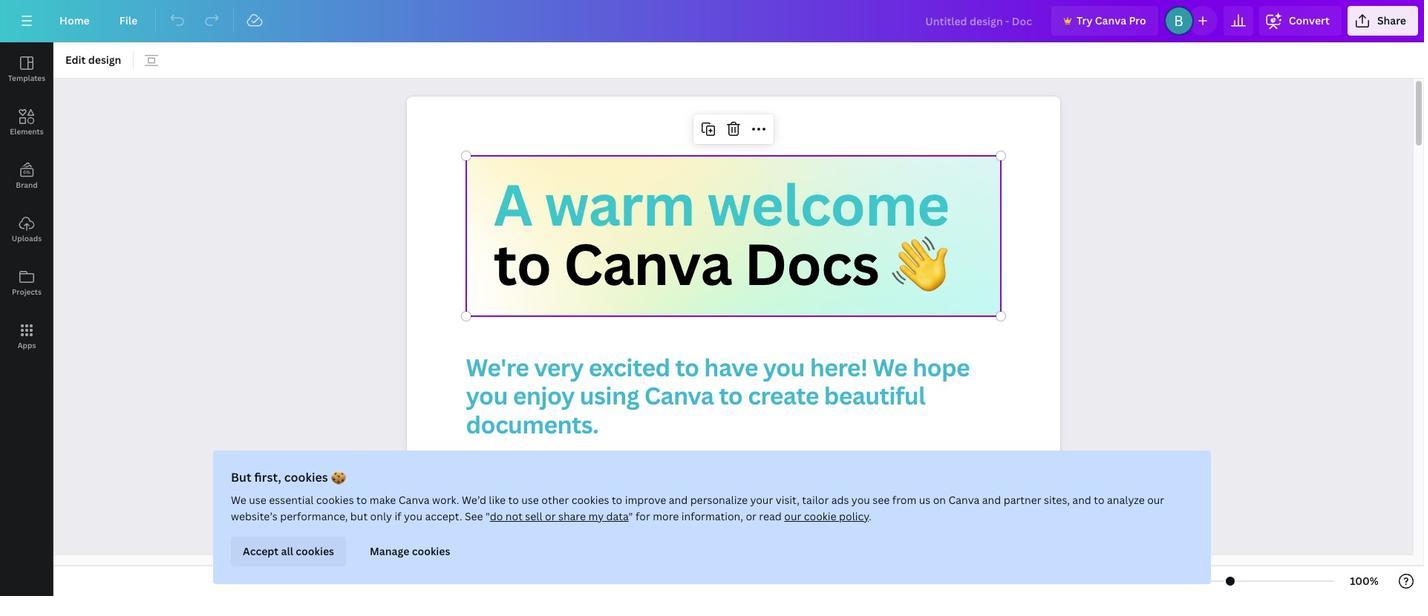 Task type: locate. For each thing, give the bounding box(es) containing it.
try
[[1077, 13, 1093, 27]]

or right sell
[[545, 509, 556, 523]]

performance,
[[280, 509, 348, 523]]

all
[[281, 544, 293, 558]]

elements button
[[0, 96, 53, 149]]

we up website's
[[231, 493, 246, 507]]

you right if
[[404, 509, 422, 523]]

1 and from the left
[[669, 493, 688, 507]]

1 " from the left
[[486, 509, 490, 523]]

0 horizontal spatial and
[[669, 493, 688, 507]]

1 horizontal spatial and
[[982, 493, 1001, 507]]

1 vertical spatial we
[[231, 493, 246, 507]]

1 horizontal spatial use
[[521, 493, 539, 507]]

documents.
[[466, 408, 599, 440]]

essential
[[269, 493, 314, 507]]

edit design
[[65, 53, 121, 67]]

but first, cookies 🍪 dialog
[[213, 451, 1211, 584]]

manage cookies
[[370, 544, 450, 558]]

but first, cookies 🍪
[[231, 469, 346, 486]]

1 horizontal spatial or
[[746, 509, 757, 523]]

templates button
[[0, 42, 53, 96]]

👋
[[891, 225, 947, 302]]

None text field
[[407, 97, 1060, 596]]

share
[[1377, 13, 1406, 27]]

information,
[[681, 509, 743, 523]]

100%
[[1350, 574, 1379, 588]]

uploads
[[12, 233, 42, 244]]

warm
[[544, 165, 694, 242]]

or left read
[[746, 509, 757, 523]]

convert
[[1289, 13, 1330, 27]]

cookie
[[804, 509, 836, 523]]

to canva docs 👋
[[493, 225, 947, 302]]

0 horizontal spatial use
[[249, 493, 266, 507]]

try canva pro
[[1077, 13, 1146, 27]]

meet
[[490, 510, 547, 542]]

use up website's
[[249, 493, 266, 507]]

design
[[88, 53, 121, 67]]

and up do not sell or share my data " for more information, or read our cookie policy .
[[669, 493, 688, 507]]

we're very excited to have you here! we hope you enjoy using canva to create beautiful documents.
[[466, 351, 975, 440]]

we left hope
[[873, 351, 907, 383]]

you right have at bottom
[[763, 351, 805, 383]]

to
[[493, 225, 551, 302], [675, 351, 699, 383], [719, 380, 743, 412], [356, 493, 367, 507], [508, 493, 519, 507], [612, 493, 622, 507], [1094, 493, 1105, 507]]

you left enjoy
[[466, 380, 508, 412]]

first,
[[254, 469, 281, 486]]

and right sites,
[[1072, 493, 1091, 507]]

visit,
[[776, 493, 800, 507]]

and left partner
[[982, 493, 1001, 507]]

docs
[[744, 225, 879, 302]]

apps button
[[0, 310, 53, 363]]

use up sell
[[521, 493, 539, 507]]

use
[[249, 493, 266, 507], [521, 493, 539, 507]]

1 horizontal spatial we
[[873, 351, 907, 383]]

we'd
[[462, 493, 486, 507]]

2 and from the left
[[982, 493, 1001, 507]]

1 horizontal spatial our
[[1147, 493, 1164, 507]]

we use essential cookies to make canva work. we'd like to use other cookies to improve and personalize your visit, tailor ads you see from us on canva and partner sites, and to analyze our website's performance, but only if you accept. see "
[[231, 493, 1164, 523]]

1 vertical spatial our
[[784, 509, 801, 523]]

our cookie policy link
[[784, 509, 869, 523]]

pro
[[1129, 13, 1146, 27]]

0 horizontal spatial our
[[784, 509, 801, 523]]

make
[[370, 493, 396, 507]]

.
[[869, 509, 872, 523]]

cookies right all
[[296, 544, 334, 558]]

do
[[490, 509, 503, 523]]

0 horizontal spatial or
[[545, 509, 556, 523]]

brand
[[16, 180, 38, 190]]

convert button
[[1259, 6, 1342, 36]]

on
[[933, 493, 946, 507]]

cookies down "🍪"
[[316, 493, 354, 507]]

1 horizontal spatial "
[[629, 509, 633, 523]]

we inside the we use essential cookies to make canva work. we'd like to use other cookies to improve and personalize your visit, tailor ads you see from us on canva and partner sites, and to analyze our website's performance, but only if you accept. see "
[[231, 493, 246, 507]]

2 horizontal spatial and
[[1072, 493, 1091, 507]]

side panel tab list
[[0, 42, 53, 363]]

you
[[763, 351, 805, 383], [466, 380, 508, 412], [852, 493, 870, 507], [404, 509, 422, 523]]

1 or from the left
[[545, 509, 556, 523]]

manage
[[370, 544, 409, 558]]

other
[[541, 493, 569, 507]]

tailor
[[802, 493, 829, 507]]

our right the analyze
[[1147, 493, 1164, 507]]

if
[[395, 509, 401, 523]]

"
[[486, 509, 490, 523], [629, 509, 633, 523]]

" left for
[[629, 509, 633, 523]]

" right see
[[486, 509, 490, 523]]

your
[[750, 493, 773, 507]]

or
[[545, 509, 556, 523], [746, 509, 757, 523]]

edit design button
[[59, 48, 127, 72]]

and
[[669, 493, 688, 507], [982, 493, 1001, 507], [1072, 493, 1091, 507]]

our down visit,
[[784, 509, 801, 523]]

we
[[873, 351, 907, 383], [231, 493, 246, 507]]

accept all cookies
[[243, 544, 334, 558]]

0 horizontal spatial we
[[231, 493, 246, 507]]

file button
[[107, 6, 149, 36]]

cookies
[[284, 469, 328, 486], [316, 493, 354, 507], [571, 493, 609, 507], [296, 544, 334, 558], [412, 544, 450, 558]]

templates
[[8, 73, 45, 83]]

our
[[1147, 493, 1164, 507], [784, 509, 801, 523]]

canva inside we're very excited to have you here! we hope you enjoy using canva to create beautiful documents.
[[644, 380, 714, 412]]

cookies up my
[[571, 493, 609, 507]]

0 vertical spatial our
[[1147, 493, 1164, 507]]

3 and from the left
[[1072, 493, 1091, 507]]

read
[[759, 509, 782, 523]]

sell
[[525, 509, 542, 523]]

but
[[231, 469, 251, 486]]

0 vertical spatial we
[[873, 351, 907, 383]]

0 horizontal spatial "
[[486, 509, 490, 523]]

like
[[489, 493, 506, 507]]



Task type: describe. For each thing, give the bounding box(es) containing it.
projects button
[[0, 256, 53, 310]]

data
[[606, 509, 629, 523]]

see
[[873, 493, 890, 507]]

we inside we're very excited to have you here! we hope you enjoy using canva to create beautiful documents.
[[873, 351, 907, 383]]

accept.
[[425, 509, 462, 523]]

my
[[588, 509, 604, 523]]

100% button
[[1340, 569, 1388, 593]]

sites,
[[1044, 493, 1070, 507]]

we're
[[466, 351, 529, 383]]

cookies up essential at left
[[284, 469, 328, 486]]

accept all cookies button
[[231, 537, 346, 567]]

our inside the we use essential cookies to make canva work. we'd like to use other cookies to improve and personalize your visit, tailor ads you see from us on canva and partner sites, and to analyze our website's performance, but only if you accept. see "
[[1147, 493, 1164, 507]]

🍪
[[331, 469, 346, 486]]

website's
[[231, 509, 278, 523]]

accept
[[243, 544, 279, 558]]

hope
[[912, 351, 970, 383]]

using
[[580, 380, 639, 412]]

do not sell or share my data " for more information, or read our cookie policy .
[[490, 509, 872, 523]]

home
[[59, 13, 90, 27]]

share button
[[1348, 6, 1418, 36]]

+
[[595, 510, 607, 542]]

" inside the we use essential cookies to make canva work. we'd like to use other cookies to improve and personalize your visit, tailor ads you see from us on canva and partner sites, and to analyze our website's performance, but only if you accept. see "
[[486, 509, 490, 523]]

manage cookies button
[[358, 537, 462, 567]]

uploads button
[[0, 203, 53, 256]]

us
[[919, 493, 931, 507]]

improve
[[625, 493, 666, 507]]

projects
[[12, 287, 42, 297]]

create
[[748, 380, 819, 412]]

a
[[493, 165, 532, 242]]

personalize
[[690, 493, 748, 507]]

main menu bar
[[0, 0, 1424, 42]]

apps
[[18, 340, 36, 350]]

ads
[[831, 493, 849, 507]]

button
[[612, 510, 689, 542]]

have
[[704, 351, 758, 383]]

very
[[534, 351, 583, 383]]

2 use from the left
[[521, 493, 539, 507]]

not
[[505, 509, 523, 523]]

edit
[[65, 53, 86, 67]]

1 use from the left
[[249, 493, 266, 507]]

brand button
[[0, 149, 53, 203]]

more
[[653, 509, 679, 523]]

home link
[[48, 6, 102, 36]]

elements
[[10, 126, 44, 137]]

work.
[[432, 493, 459, 507]]

the
[[552, 510, 590, 542]]

here!
[[810, 351, 867, 383]]

share
[[558, 509, 586, 523]]

do not sell or share my data link
[[490, 509, 629, 523]]

welcome
[[707, 165, 949, 242]]

try canva pro button
[[1051, 6, 1158, 36]]

2 " from the left
[[629, 509, 633, 523]]

enjoy
[[513, 380, 575, 412]]

partner
[[1004, 493, 1041, 507]]

2 or from the left
[[746, 509, 757, 523]]

from
[[892, 493, 916, 507]]

excited
[[589, 351, 670, 383]]

file
[[119, 13, 137, 27]]

a warm welcome
[[493, 165, 949, 242]]

1. meet the + button
[[466, 510, 689, 542]]

Design title text field
[[914, 6, 1045, 36]]

policy
[[839, 509, 869, 523]]

you up policy at the bottom right of the page
[[852, 493, 870, 507]]

analyze
[[1107, 493, 1145, 507]]

canva inside button
[[1095, 13, 1126, 27]]

none text field containing a warm welcome
[[407, 97, 1060, 596]]

for
[[636, 509, 650, 523]]

see
[[465, 509, 483, 523]]

but
[[350, 509, 368, 523]]

1.
[[466, 510, 485, 542]]

cookies down accept. in the bottom left of the page
[[412, 544, 450, 558]]

beautiful
[[824, 380, 925, 412]]



Task type: vqa. For each thing, say whether or not it's contained in the screenshot.
Side Panel tab list
yes



